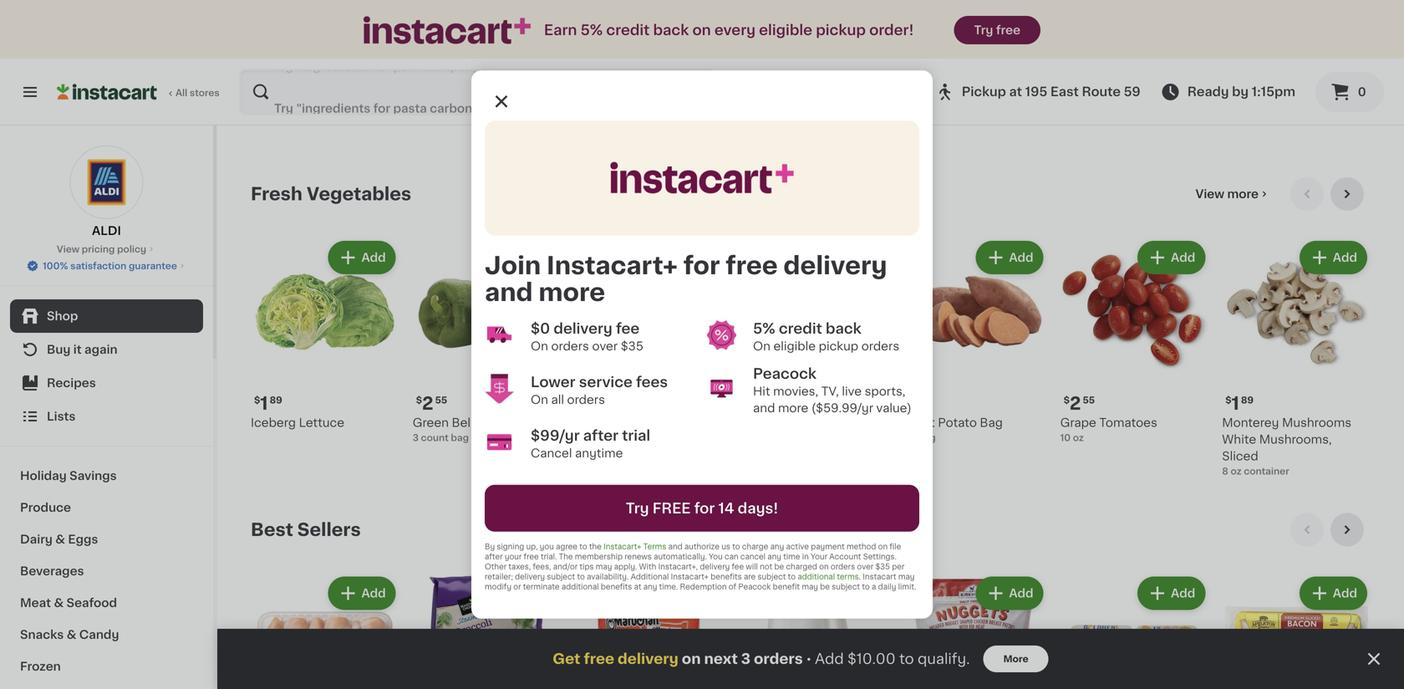 Task type: vqa. For each thing, say whether or not it's contained in the screenshot.
more inside Join Instacart+ for free delivery and more
yes



Task type: describe. For each thing, give the bounding box(es) containing it.
and/or
[[553, 563, 578, 571]]

signing
[[497, 543, 525, 550]]

by signing up, you agree to the instacart+ terms and authorize us to charge any active payment method on file after your free trial. the membership renews automatically. you can cancel any time in your account settings. other taxes, fees, and/or tips may apply. with instacart+, delivery fee will not be charged on orders over $35 per retailer; delivery subject to availability. additional instacart+ benefits are subject to additional terms . instacart may modify or terminate additional benefits at any time. redemption of peacock benefit may be subject to a daily limit.
[[485, 543, 917, 591]]

bag for lettuce
[[613, 433, 631, 443]]

0 vertical spatial pickup
[[816, 23, 866, 37]]

/
[[1250, 99, 1254, 108]]

on up settings.
[[879, 543, 888, 550]]

on for 5% credit back
[[754, 340, 771, 352]]

oz inside grape tomatoes 10 oz
[[1074, 433, 1085, 443]]

lb inside organic strawberries package 1 lb container
[[905, 116, 914, 125]]

$1.42 each (estimated) element
[[1223, 58, 1372, 80]]

0 vertical spatial credit
[[607, 23, 650, 37]]

fresh
[[251, 185, 303, 203]]

cancel
[[741, 553, 766, 560]]

2 horizontal spatial may
[[899, 573, 915, 581]]

charged
[[787, 563, 818, 571]]

view more
[[1196, 188, 1259, 200]]

& for dairy
[[55, 534, 65, 545]]

8
[[1223, 467, 1229, 476]]

2 for green
[[422, 395, 434, 412]]

back inside the 5% credit back on eligible pickup orders
[[826, 321, 862, 336]]

gala
[[251, 83, 278, 94]]

pineapple
[[413, 83, 472, 94]]

at inside by signing up, you agree to the instacart+ terms and authorize us to charge any active payment method on file after your free trial. the membership renews automatically. you can cancel any time in your account settings. other taxes, fees, and/or tips may apply. with instacart+, delivery fee will not be charged on orders over $35 per retailer; delivery subject to availability. additional instacart+ benefits are subject to additional terms . instacart may modify or terminate additional benefits at any time. redemption of peacock benefit may be subject to a daily limit.
[[634, 583, 642, 591]]

next
[[705, 652, 738, 666]]

$ for 2 lb
[[740, 61, 746, 70]]

delivery inside the treatment tracker modal dialog
[[618, 652, 679, 666]]

eligible inside the 5% credit back on eligible pickup orders
[[774, 340, 816, 352]]

try free for 14 days!
[[626, 501, 779, 515]]

1 horizontal spatial may
[[802, 583, 819, 591]]

time
[[784, 553, 801, 560]]

1 inside organic strawberries package 1 lb container
[[899, 116, 903, 125]]

bag for gala apple bag 3 lb bag
[[318, 83, 341, 94]]

instacart+ inside join instacart+ for free delivery and more
[[547, 254, 678, 277]]

1 up iceberg
[[260, 395, 268, 412]]

package
[[899, 99, 949, 111]]

days!
[[738, 501, 779, 515]]

bag for honeycrisp apples, bag
[[1179, 83, 1202, 94]]

per
[[893, 563, 905, 571]]

$ for pineapple
[[416, 61, 422, 70]]

aldi link
[[70, 146, 143, 239]]

fresh vegetables
[[251, 185, 412, 203]]

0 horizontal spatial back
[[654, 23, 689, 37]]

honeycrisp apples, bag button
[[1061, 0, 1210, 110]]

treatment tracker modal dialog
[[217, 629, 1405, 689]]

$ inside the $ 1 sweet potato bag 3 lb bag
[[902, 396, 908, 405]]

delivery inside $0 delivery fee on orders over $35
[[554, 321, 613, 336]]

to inside the treatment tracker modal dialog
[[900, 652, 915, 666]]

organic
[[899, 83, 946, 94]]

0 button
[[1316, 72, 1385, 112]]

beverages
[[20, 565, 84, 577]]

try free
[[975, 24, 1021, 36]]

$ 1 89 for iceberg lettuce
[[254, 395, 282, 412]]

more inside join instacart+ for free delivery and more
[[539, 280, 606, 304]]

bell
[[452, 417, 474, 429]]

6
[[746, 60, 758, 78]]

limit.
[[899, 583, 917, 591]]

pickup at 195 east route 59 button
[[936, 69, 1141, 115]]

39
[[435, 61, 448, 70]]

delivery down 'taxes,'
[[515, 573, 545, 581]]

and inside join instacart+ for free delivery and more
[[485, 280, 533, 304]]

shop
[[47, 310, 78, 322]]

grape tomatoes 10 oz
[[1061, 417, 1158, 443]]

$ 2 99
[[578, 395, 610, 412]]

orders inside $0 delivery fee on orders over $35
[[552, 340, 590, 352]]

strawberries
[[949, 83, 1023, 94]]

1 down $ 4 75
[[575, 116, 579, 125]]

meat
[[20, 597, 51, 609]]

monterey mushrooms white mushrooms, sliced 8 oz container
[[1223, 417, 1352, 476]]

2 horizontal spatial subject
[[832, 583, 861, 591]]

over inside $0 delivery fee on orders over $35
[[593, 340, 618, 352]]

cancel
[[531, 447, 572, 459]]

redemption
[[680, 583, 727, 591]]

2 for grape
[[1070, 395, 1082, 412]]

modify
[[485, 583, 512, 591]]

$ for green bell pepper
[[416, 396, 422, 405]]

over inside by signing up, you agree to the instacart+ terms and authorize us to charge any active payment method on file after your free trial. the membership renews automatically. you can cancel any time in your account settings. other taxes, fees, and/or tips may apply. with instacart+, delivery fee will not be charged on orders over $35 per retailer; delivery subject to availability. additional instacart+ benefits are subject to additional terms . instacart may modify or terminate additional benefits at any time. redemption of peacock benefit may be subject to a daily limit.
[[858, 563, 874, 571]]

89 for iceberg lettuce
[[270, 396, 282, 405]]

to up benefit in the right of the page
[[788, 573, 796, 581]]

your
[[811, 553, 828, 560]]

$ for 1 lb
[[578, 61, 584, 70]]

east
[[1051, 86, 1080, 98]]

count for green
[[421, 433, 449, 443]]

free inside join instacart+ for free delivery and more
[[726, 254, 778, 277]]

more
[[1004, 654, 1029, 664]]

honeycrisp apple $1.89 / lb
[[1223, 83, 1328, 108]]

membership
[[575, 553, 623, 560]]

it
[[73, 344, 82, 355]]

after inside '$99/yr after trial cancel anytime'
[[584, 428, 619, 443]]

10
[[1061, 433, 1071, 443]]

for for instacart+
[[684, 254, 720, 277]]

by
[[1233, 86, 1249, 98]]

on inside the treatment tracker modal dialog
[[682, 652, 701, 666]]

honeycrisp for honeycrisp apple $1.89 / lb
[[1223, 83, 1291, 94]]

more inside the peacock hit movies, tv, live sports, and more ($59.99/yr value)
[[779, 402, 809, 414]]

white
[[1223, 434, 1257, 446]]

live
[[842, 385, 862, 397]]

$ 4 75
[[578, 60, 610, 78]]

view more button
[[1190, 177, 1278, 211]]

the
[[559, 553, 573, 560]]

1 vertical spatial any
[[768, 553, 782, 560]]

view pricing policy
[[57, 245, 146, 254]]

for for free
[[695, 501, 715, 515]]

method
[[847, 543, 877, 550]]

are
[[744, 573, 756, 581]]

0 vertical spatial any
[[771, 543, 785, 550]]

$ for organic strawberries package
[[902, 61, 908, 70]]

bag for bell
[[451, 433, 469, 443]]

100%
[[43, 261, 68, 271]]

fees,
[[533, 563, 552, 571]]

potato
[[939, 417, 978, 429]]

value)
[[877, 402, 912, 414]]

peacock inside the peacock hit movies, tv, live sports, and more ($59.99/yr value)
[[754, 366, 817, 381]]

snacks
[[20, 629, 64, 641]]

payment
[[811, 543, 845, 550]]

1 horizontal spatial benefits
[[711, 573, 742, 581]]

item carousel region containing fresh vegetables
[[251, 177, 1372, 500]]

$35 inside by signing up, you agree to the instacart+ terms and authorize us to charge any active payment method on file after your free trial. the membership renews automatically. you can cancel any time in your account settings. other taxes, fees, and/or tips may apply. with instacart+, delivery fee will not be charged on orders over $35 per retailer; delivery subject to availability. additional instacart+ benefits are subject to additional terms . instacart may modify or terminate additional benefits at any time. redemption of peacock benefit may be subject to a daily limit.
[[876, 563, 891, 571]]

3 inside the treatment tracker modal dialog
[[742, 652, 751, 666]]

orders inside lower service fees on all orders
[[567, 394, 605, 405]]

anytime
[[575, 447, 623, 459]]

195
[[1026, 86, 1048, 98]]

and inside by signing up, you agree to the instacart+ terms and authorize us to charge any active payment method on file after your free trial. the membership renews automatically. you can cancel any time in your account settings. other taxes, fees, and/or tips may apply. with instacart+, delivery fee will not be charged on orders over $35 per retailer; delivery subject to availability. additional instacart+ benefits are subject to additional terms . instacart may modify or terminate additional benefits at any time. redemption of peacock benefit may be subject to a daily limit.
[[669, 543, 683, 550]]

organic strawberries package 1 lb container
[[899, 83, 1023, 125]]

lb inside the $ 1 sweet potato bag 3 lb bag
[[907, 433, 916, 443]]

join
[[485, 254, 541, 277]]

$ 3 29
[[254, 60, 286, 78]]

try for try free for 14 days!
[[626, 501, 649, 515]]

2 left 39
[[422, 60, 434, 78]]

$ for grape tomatoes
[[1064, 396, 1070, 405]]

1 vertical spatial benefits
[[601, 583, 632, 591]]

apples,
[[1132, 83, 1176, 94]]

peacock inside by signing up, you agree to the instacart+ terms and authorize us to charge any active payment method on file after your free trial. the membership renews automatically. you can cancel any time in your account settings. other taxes, fees, and/or tips may apply. with instacart+, delivery fee will not be charged on orders over $35 per retailer; delivery subject to availability. additional instacart+ benefits are subject to additional terms . instacart may modify or terminate additional benefits at any time. redemption of peacock benefit may be subject to a daily limit.
[[739, 583, 771, 591]]

$99/yr
[[531, 428, 580, 443]]

tv,
[[822, 385, 839, 397]]

apple for gala
[[281, 83, 315, 94]]

lb down $ 4 75
[[581, 116, 590, 125]]

vegetables
[[307, 185, 412, 203]]

lb inside honeycrisp apple $1.89 / lb
[[1257, 99, 1265, 108]]

snacks & candy link
[[10, 619, 203, 651]]

to left "a"
[[863, 583, 870, 591]]

join instacart+ for free delivery and more
[[485, 254, 893, 304]]

count for romaine
[[583, 433, 611, 443]]

meat & seafood link
[[10, 587, 203, 619]]

2 lb
[[737, 116, 754, 125]]

pickup inside the 5% credit back on eligible pickup orders
[[819, 340, 859, 352]]

59 inside $ 6 59
[[760, 61, 773, 70]]

shop link
[[10, 299, 203, 333]]

1 vertical spatial instacart+
[[604, 543, 642, 550]]

0 vertical spatial be
[[775, 563, 785, 571]]

lists link
[[10, 400, 203, 433]]

bag inside the $ 1 sweet potato bag 3 lb bag
[[918, 433, 936, 443]]

recipes
[[47, 377, 96, 389]]

instacart
[[863, 573, 897, 581]]

buy
[[47, 344, 71, 355]]

3 inside 'green bell pepper 3 count bag'
[[413, 433, 419, 443]]

product group containing 3
[[737, 238, 886, 493]]

$ for iceberg lettuce
[[254, 396, 260, 405]]

lb down 6
[[745, 116, 754, 125]]

all stores link
[[57, 69, 221, 115]]

delivery down 'you'
[[700, 563, 730, 571]]

dairy & eggs
[[20, 534, 98, 545]]

apple for honeycrisp
[[1294, 83, 1328, 94]]

to left the
[[580, 543, 588, 550]]

view pricing policy link
[[57, 243, 156, 256]]

green bell pepper 3 count bag
[[413, 417, 520, 443]]

aldi logo image
[[70, 146, 143, 219]]

oz inside monterey mushrooms white mushrooms, sliced 8 oz container
[[1231, 467, 1242, 476]]

sponsored badge image
[[737, 479, 787, 489]]

additional terms link
[[798, 573, 859, 581]]

guarantee
[[129, 261, 177, 271]]

$ 1 89 for monterey mushrooms white mushrooms, sliced
[[1226, 395, 1254, 412]]

$ 2 55 for grape
[[1064, 395, 1096, 412]]



Task type: locate. For each thing, give the bounding box(es) containing it.
pricing
[[82, 245, 115, 254]]

2 horizontal spatial bag
[[1179, 83, 1202, 94]]

try for try free
[[975, 24, 994, 36]]

$10.00
[[848, 652, 896, 666]]

0 vertical spatial after
[[584, 428, 619, 443]]

try up strawberries
[[975, 24, 994, 36]]

3 left 29
[[260, 60, 272, 78]]

after inside by signing up, you agree to the instacart+ terms and authorize us to charge any active payment method on file after your free trial. the membership renews automatically. you can cancel any time in your account settings. other taxes, fees, and/or tips may apply. with instacart+, delivery fee will not be charged on orders over $35 per retailer; delivery subject to availability. additional instacart+ benefits are subject to additional terms . instacart may modify or terminate additional benefits at any time. redemption of peacock benefit may be subject to a daily limit.
[[485, 553, 503, 560]]

apply.
[[614, 563, 638, 571]]

$ down every
[[740, 61, 746, 70]]

0 horizontal spatial subject
[[547, 573, 576, 581]]

0 vertical spatial back
[[654, 23, 689, 37]]

$ left 39
[[416, 61, 422, 70]]

each (est.)
[[1261, 59, 1333, 73]]

1 inside the $ 1 sweet potato bag 3 lb bag
[[908, 395, 916, 412]]

holiday savings link
[[10, 460, 203, 492]]

orders left •
[[754, 652, 803, 666]]

romaine
[[575, 417, 627, 429]]

more button
[[984, 646, 1049, 672]]

$ up monterey
[[1226, 396, 1232, 405]]

2 $ 2 55 from the left
[[1064, 395, 1096, 412]]

$35 inside $0 delivery fee on orders over $35
[[621, 340, 644, 352]]

honeycrisp for honeycrisp apples, bag
[[1061, 83, 1129, 94]]

active
[[787, 543, 809, 550]]

2 vertical spatial instacart+
[[671, 573, 709, 581]]

instacart+ down instacart+,
[[671, 573, 709, 581]]

eligible up movies,
[[774, 340, 816, 352]]

lb right /
[[1257, 99, 1265, 108]]

to
[[580, 543, 588, 550], [733, 543, 741, 550], [577, 573, 585, 581], [788, 573, 796, 581], [863, 583, 870, 591], [900, 652, 915, 666]]

1 horizontal spatial after
[[584, 428, 619, 443]]

eggs
[[68, 534, 98, 545]]

agree
[[556, 543, 578, 550]]

0 vertical spatial benefits
[[711, 573, 742, 581]]

bag inside the $ 1 sweet potato bag 3 lb bag
[[981, 417, 1004, 429]]

89
[[270, 396, 282, 405], [1242, 396, 1254, 405]]

$ inside '$ 4 95'
[[902, 61, 908, 70]]

$ 6 59
[[740, 60, 773, 78]]

count
[[421, 433, 449, 443], [583, 433, 611, 443]]

1 up sweet
[[908, 395, 916, 412]]

1 vertical spatial fee
[[732, 563, 744, 571]]

sports,
[[865, 385, 906, 397]]

with
[[639, 563, 657, 571]]

0 horizontal spatial 59
[[760, 61, 773, 70]]

1 horizontal spatial honeycrisp
[[1223, 83, 1291, 94]]

all
[[176, 88, 188, 97]]

candy
[[79, 629, 119, 641]]

order!
[[870, 23, 915, 37]]

0 horizontal spatial fee
[[616, 321, 640, 336]]

free inside by signing up, you agree to the instacart+ terms and authorize us to charge any active payment method on file after your free trial. the membership renews automatically. you can cancel any time in your account settings. other taxes, fees, and/or tips may apply. with instacart+, delivery fee will not be charged on orders over $35 per retailer; delivery subject to availability. additional instacart+ benefits are subject to additional terms . instacart may modify or terminate additional benefits at any time. redemption of peacock benefit may be subject to a daily limit.
[[524, 553, 539, 560]]

1 vertical spatial more
[[539, 280, 606, 304]]

lettuce for iceberg
[[299, 417, 345, 429]]

2 vertical spatial and
[[669, 543, 683, 550]]

0 vertical spatial try
[[975, 24, 994, 36]]

1 vertical spatial try
[[626, 501, 649, 515]]

count down green
[[421, 433, 449, 443]]

1 horizontal spatial 89
[[1242, 396, 1254, 405]]

pickup up the peacock hit movies, tv, live sports, and more ($59.99/yr value)
[[819, 340, 859, 352]]

$35 down settings.
[[876, 563, 891, 571]]

buy it again
[[47, 344, 118, 355]]

$35 up fees
[[621, 340, 644, 352]]

2 55 from the left
[[1083, 396, 1096, 405]]

satisfaction
[[70, 261, 127, 271]]

0 horizontal spatial apple
[[281, 83, 315, 94]]

$ up iceberg
[[254, 396, 260, 405]]

free
[[653, 501, 691, 515]]

None search field
[[239, 69, 717, 115]]

0 horizontal spatial oz
[[1074, 433, 1085, 443]]

lettuce for romaine
[[630, 417, 676, 429]]

peacock up movies,
[[754, 366, 817, 381]]

lb down sweet
[[907, 433, 916, 443]]

orders inside the treatment tracker modal dialog
[[754, 652, 803, 666]]

0 vertical spatial may
[[596, 563, 613, 571]]

1 horizontal spatial be
[[821, 583, 830, 591]]

and down join
[[485, 280, 533, 304]]

1 horizontal spatial try
[[975, 24, 994, 36]]

$ 1 89 up iceberg
[[254, 395, 282, 412]]

back up the peacock hit movies, tv, live sports, and more ($59.99/yr value)
[[826, 321, 862, 336]]

beverages link
[[10, 555, 203, 587]]

1 vertical spatial item carousel region
[[251, 513, 1372, 689]]

to right $10.00
[[900, 652, 915, 666]]

$ for romaine lettuce hearts
[[578, 396, 584, 405]]

savings
[[70, 470, 117, 482]]

1 horizontal spatial 59
[[1124, 86, 1141, 98]]

55 for green
[[435, 396, 448, 405]]

lb inside gala apple bag 3 lb bag
[[259, 99, 268, 108]]

55 for grape
[[1083, 396, 1096, 405]]

pickup at 195 east route 59
[[962, 86, 1141, 98]]

view inside popup button
[[1196, 188, 1225, 200]]

1 vertical spatial at
[[634, 583, 642, 591]]

1 horizontal spatial additional
[[798, 573, 836, 581]]

19
[[760, 396, 770, 405]]

1 vertical spatial container
[[1245, 467, 1290, 476]]

count inside 'green bell pepper 3 count bag'
[[421, 433, 449, 443]]

1 vertical spatial pickup
[[819, 340, 859, 352]]

0 vertical spatial peacock
[[754, 366, 817, 381]]

to right us
[[733, 543, 741, 550]]

0 horizontal spatial may
[[596, 563, 613, 571]]

& left the eggs
[[55, 534, 65, 545]]

bag for apple
[[270, 99, 288, 108]]

any up not
[[768, 553, 782, 560]]

at inside popup button
[[1010, 86, 1023, 98]]

lb down package in the top right of the page
[[905, 116, 914, 125]]

try
[[975, 24, 994, 36], [626, 501, 649, 515]]

instacart+ up $0 delivery fee on orders over $35
[[547, 254, 678, 277]]

at down additional
[[634, 583, 642, 591]]

2 lettuce from the left
[[630, 417, 676, 429]]

may up limit.
[[899, 573, 915, 581]]

more
[[1228, 188, 1259, 200], [539, 280, 606, 304], [779, 402, 809, 414]]

fee up service
[[616, 321, 640, 336]]

1 horizontal spatial 5%
[[754, 321, 776, 336]]

apple down 29
[[281, 83, 315, 94]]

$ inside $ 4 75
[[578, 61, 584, 70]]

holiday
[[20, 470, 67, 482]]

every
[[715, 23, 756, 37]]

2
[[422, 60, 434, 78], [737, 116, 743, 125], [422, 395, 434, 412], [1070, 395, 1082, 412], [584, 395, 596, 412]]

of
[[729, 583, 737, 591]]

1 vertical spatial for
[[695, 501, 715, 515]]

$ inside $ 2 99
[[578, 396, 584, 405]]

container down package in the top right of the page
[[916, 116, 962, 125]]

0 vertical spatial oz
[[1074, 433, 1085, 443]]

add
[[362, 252, 386, 263], [524, 252, 548, 263], [686, 252, 710, 263], [848, 252, 872, 263], [1010, 252, 1034, 263], [1172, 252, 1196, 263], [1334, 252, 1358, 263], [362, 588, 386, 599], [524, 588, 548, 599], [686, 588, 710, 599], [848, 588, 872, 599], [1010, 588, 1034, 599], [1172, 588, 1196, 599], [1334, 588, 1358, 599], [815, 652, 844, 666]]

$ left the 75
[[578, 61, 584, 70]]

1 up monterey
[[1232, 395, 1240, 412]]

apple inside gala apple bag 3 lb bag
[[281, 83, 315, 94]]

credit up movies,
[[779, 321, 823, 336]]

3 down gala
[[251, 99, 257, 108]]

1 vertical spatial eligible
[[774, 340, 816, 352]]

& for meat
[[54, 597, 64, 609]]

1 vertical spatial be
[[821, 583, 830, 591]]

delivery up the 5% credit back on eligible pickup orders
[[784, 254, 888, 277]]

0 horizontal spatial benefits
[[601, 583, 632, 591]]

$ 2 55 for green
[[416, 395, 448, 412]]

on inside the 5% credit back on eligible pickup orders
[[754, 340, 771, 352]]

free inside the treatment tracker modal dialog
[[584, 652, 615, 666]]

mushrooms
[[1283, 417, 1352, 429]]

and up automatically.
[[669, 543, 683, 550]]

59 inside popup button
[[1124, 86, 1141, 98]]

instacart logo image
[[57, 82, 157, 102]]

trial
[[622, 428, 651, 443]]

bag inside button
[[1179, 83, 1202, 94]]

lists
[[47, 411, 76, 422]]

bag inside 'green bell pepper 3 count bag'
[[451, 433, 469, 443]]

3 down green
[[413, 433, 419, 443]]

$ 1 89 up monterey
[[1226, 395, 1254, 412]]

container down sliced on the bottom of page
[[1245, 467, 1290, 476]]

59 right route
[[1124, 86, 1141, 98]]

1 vertical spatial $35
[[876, 563, 891, 571]]

3 inside gala apple bag 3 lb bag
[[251, 99, 257, 108]]

4 left the 75
[[584, 60, 597, 78]]

0 horizontal spatial bag
[[318, 83, 341, 94]]

5% right earn
[[581, 23, 603, 37]]

59 right 6
[[760, 61, 773, 70]]

bag inside romaine lettuce hearts 3 count bag
[[613, 433, 631, 443]]

1 lettuce from the left
[[299, 417, 345, 429]]

try left free
[[626, 501, 649, 515]]

&
[[55, 534, 65, 545], [54, 597, 64, 609], [67, 629, 76, 641]]

delivery left next
[[618, 652, 679, 666]]

instacart+ terms link
[[604, 543, 667, 550]]

lb down gala
[[259, 99, 268, 108]]

1 vertical spatial may
[[899, 573, 915, 581]]

bag inside gala apple bag 3 lb bag
[[270, 99, 288, 108]]

1 horizontal spatial apple
[[1294, 83, 1328, 94]]

0 vertical spatial $35
[[621, 340, 644, 352]]

& for snacks
[[67, 629, 76, 641]]

earn 5% credit back on every eligible pickup order!
[[544, 23, 915, 37]]

0 vertical spatial eligible
[[760, 23, 813, 37]]

$35
[[621, 340, 644, 352], [876, 563, 891, 571]]

grape
[[1061, 417, 1097, 429]]

count up anytime
[[583, 433, 611, 443]]

1 horizontal spatial $ 2 55
[[1064, 395, 1096, 412]]

1 horizontal spatial fee
[[732, 563, 744, 571]]

bag right potato
[[981, 417, 1004, 429]]

$ left 95
[[902, 61, 908, 70]]

0 horizontal spatial view
[[57, 245, 79, 254]]

again
[[84, 344, 118, 355]]

$ 2 55 up green
[[416, 395, 448, 412]]

29
[[274, 61, 286, 70]]

0 vertical spatial item carousel region
[[251, 177, 1372, 500]]

0 horizontal spatial lettuce
[[299, 417, 345, 429]]

$ for monterey mushrooms white mushrooms, sliced
[[1226, 396, 1232, 405]]

2 honeycrisp from the left
[[1223, 83, 1291, 94]]

0 vertical spatial 59
[[760, 61, 773, 70]]

back left every
[[654, 23, 689, 37]]

benefit
[[773, 583, 800, 591]]

55 up 'grape'
[[1083, 396, 1096, 405]]

2 count from the left
[[583, 433, 611, 443]]

0 vertical spatial container
[[916, 116, 962, 125]]

2 horizontal spatial more
[[1228, 188, 1259, 200]]

orders inside the 5% credit back on eligible pickup orders
[[862, 340, 900, 352]]

lettuce right iceberg
[[299, 417, 345, 429]]

$ left 29
[[254, 61, 260, 70]]

2 89 from the left
[[1242, 396, 1254, 405]]

delivery inside join instacart+ for free delivery and more
[[784, 254, 888, 277]]

1 count from the left
[[421, 433, 449, 443]]

additional down charged
[[798, 573, 836, 581]]

0 horizontal spatial $ 1 89
[[254, 395, 282, 412]]

any up time
[[771, 543, 785, 550]]

1 horizontal spatial 55
[[1083, 396, 1096, 405]]

honeycrisp inside button
[[1061, 83, 1129, 94]]

2 apple from the left
[[1294, 83, 1328, 94]]

apple inside honeycrisp apple $1.89 / lb
[[1294, 83, 1328, 94]]

0 horizontal spatial 89
[[270, 396, 282, 405]]

sliced
[[1223, 451, 1259, 462]]

3 inside 'product' 'group'
[[746, 395, 758, 412]]

on up hit
[[754, 340, 771, 352]]

orders inside by signing up, you agree to the instacart+ terms and authorize us to charge any active payment method on file after your free trial. the membership renews automatically. you can cancel any time in your account settings. other taxes, fees, and/or tips may apply. with instacart+, delivery fee will not be charged on orders over $35 per retailer; delivery subject to availability. additional instacart+ benefits are subject to additional terms . instacart may modify or terminate additional benefits at any time. redemption of peacock benefit may be subject to a daily limit.
[[831, 563, 856, 571]]

2 down $ 6 59
[[737, 116, 743, 125]]

1 vertical spatial &
[[54, 597, 64, 609]]

$ inside $ 6 59
[[740, 61, 746, 70]]

at left 195
[[1010, 86, 1023, 98]]

over
[[593, 340, 618, 352], [858, 563, 874, 571]]

5% up hit
[[754, 321, 776, 336]]

additional down "tips"
[[562, 583, 599, 591]]

0 horizontal spatial try
[[626, 501, 649, 515]]

0 vertical spatial at
[[1010, 86, 1023, 98]]

more inside view more popup button
[[1228, 188, 1259, 200]]

benefits down availability.
[[601, 583, 632, 591]]

0 vertical spatial over
[[593, 340, 618, 352]]

55
[[435, 396, 448, 405], [1083, 396, 1096, 405]]

0 horizontal spatial at
[[634, 583, 642, 591]]

fee inside $0 delivery fee on orders over $35
[[616, 321, 640, 336]]

1 4 from the left
[[584, 60, 597, 78]]

express icon image
[[364, 16, 531, 44]]

1 55 from the left
[[435, 396, 448, 405]]

item carousel region containing best sellers
[[251, 513, 1372, 689]]

1 vertical spatial peacock
[[739, 583, 771, 591]]

1 vertical spatial and
[[754, 402, 776, 414]]

4 for organic strawberries package
[[908, 60, 921, 78]]

1:15pm
[[1253, 86, 1296, 98]]

hearts
[[679, 417, 718, 429]]

0 horizontal spatial and
[[485, 280, 533, 304]]

0 vertical spatial view
[[1196, 188, 1225, 200]]

lettuce down fees
[[630, 417, 676, 429]]

1 vertical spatial after
[[485, 553, 503, 560]]

on inside lower service fees on all orders
[[531, 394, 549, 405]]

view
[[1196, 188, 1225, 200], [57, 245, 79, 254]]

bag down gala
[[270, 99, 288, 108]]

view for view pricing policy
[[57, 245, 79, 254]]

2 vertical spatial any
[[644, 583, 658, 591]]

subject down not
[[758, 573, 786, 581]]

1 horizontal spatial back
[[826, 321, 862, 336]]

0 horizontal spatial 55
[[435, 396, 448, 405]]

best
[[251, 521, 293, 539]]

$ up green
[[416, 396, 422, 405]]

2 vertical spatial may
[[802, 583, 819, 591]]

1 vertical spatial view
[[57, 245, 79, 254]]

$ inside $ 3 29
[[254, 61, 260, 70]]

0 vertical spatial &
[[55, 534, 65, 545]]

lower
[[531, 375, 576, 389]]

$ inside $ 2 39
[[416, 61, 422, 70]]

1 89 from the left
[[270, 396, 282, 405]]

lettuce inside romaine lettuce hearts 3 count bag
[[630, 417, 676, 429]]

retailer;
[[485, 573, 513, 581]]

count inside romaine lettuce hearts 3 count bag
[[583, 433, 611, 443]]

$1.89
[[1223, 99, 1248, 108]]

4
[[584, 60, 597, 78], [908, 60, 921, 78]]

orders down the "account"
[[831, 563, 856, 571]]

0
[[1359, 86, 1367, 98]]

on for lower service fees
[[531, 394, 549, 405]]

item carousel region
[[251, 177, 1372, 500], [251, 513, 1372, 689]]

iceberg lettuce
[[251, 417, 345, 429]]

1 horizontal spatial view
[[1196, 188, 1225, 200]]

1 honeycrisp from the left
[[1061, 83, 1129, 94]]

on inside $0 delivery fee on orders over $35
[[531, 340, 549, 352]]

on for $0 delivery fee
[[531, 340, 549, 352]]

2 for romaine
[[584, 395, 596, 412]]

bag right gala
[[318, 83, 341, 94]]

availability.
[[587, 573, 629, 581]]

orders up lower
[[552, 340, 590, 352]]

$ 2 55
[[416, 395, 448, 412], [1064, 395, 1096, 412]]

fee inside by signing up, you agree to the instacart+ terms and authorize us to charge any active payment method on file after your free trial. the membership renews automatically. you can cancel any time in your account settings. other taxes, fees, and/or tips may apply. with instacart+, delivery fee will not be charged on orders over $35 per retailer; delivery subject to availability. additional instacart+ benefits are subject to additional terms . instacart may modify or terminate additional benefits at any time. redemption of peacock benefit may be subject to a daily limit.
[[732, 563, 744, 571]]

0 horizontal spatial more
[[539, 280, 606, 304]]

and inside the peacock hit movies, tv, live sports, and more ($59.99/yr value)
[[754, 402, 776, 414]]

container inside organic strawberries package 1 lb container
[[916, 116, 962, 125]]

0 vertical spatial more
[[1228, 188, 1259, 200]]

5% inside the 5% credit back on eligible pickup orders
[[754, 321, 776, 336]]

1 $ 1 89 from the left
[[254, 395, 282, 412]]

3 inside romaine lettuce hearts 3 count bag
[[575, 433, 581, 443]]

0 horizontal spatial $35
[[621, 340, 644, 352]]

$ 1 89
[[254, 395, 282, 412], [1226, 395, 1254, 412]]

$ up 'grape'
[[1064, 396, 1070, 405]]

0 vertical spatial additional
[[798, 573, 836, 581]]

1 item carousel region from the top
[[251, 177, 1372, 500]]

may
[[596, 563, 613, 571], [899, 573, 915, 581], [802, 583, 819, 591]]

89 for monterey mushrooms white mushrooms, sliced
[[1242, 396, 1254, 405]]

1 $ 2 55 from the left
[[416, 395, 448, 412]]

trial.
[[541, 553, 557, 560]]

after up other
[[485, 553, 503, 560]]

qualify.
[[918, 652, 971, 666]]

recipes link
[[10, 366, 203, 400]]

2 up 'grape'
[[1070, 395, 1082, 412]]

2 vertical spatial &
[[67, 629, 76, 641]]

100% satisfaction guarantee button
[[26, 256, 187, 273]]

authorize
[[685, 543, 720, 550]]

0 horizontal spatial credit
[[607, 23, 650, 37]]

over up .
[[858, 563, 874, 571]]

1 vertical spatial over
[[858, 563, 874, 571]]

fee
[[616, 321, 640, 336], [732, 563, 744, 571]]

1 vertical spatial back
[[826, 321, 862, 336]]

any
[[771, 543, 785, 550], [768, 553, 782, 560], [644, 583, 658, 591]]

0 horizontal spatial 5%
[[581, 23, 603, 37]]

terms
[[644, 543, 667, 550]]

container inside monterey mushrooms white mushrooms, sliced 8 oz container
[[1245, 467, 1290, 476]]

subject down terms
[[832, 583, 861, 591]]

0 horizontal spatial container
[[916, 116, 962, 125]]

$ 2 55 up 'grape'
[[1064, 395, 1096, 412]]

1 lb
[[575, 116, 590, 125]]

0 horizontal spatial $ 2 55
[[416, 395, 448, 412]]

& right meat
[[54, 597, 64, 609]]

account
[[830, 553, 862, 560]]

0 horizontal spatial count
[[421, 433, 449, 443]]

to down "tips"
[[577, 573, 585, 581]]

1 vertical spatial credit
[[779, 321, 823, 336]]

3 inside the $ 1 sweet potato bag 3 lb bag
[[899, 433, 905, 443]]

for inside join instacart+ for free delivery and more
[[684, 254, 720, 277]]

holiday savings
[[20, 470, 117, 482]]

59
[[760, 61, 773, 70], [1124, 86, 1141, 98]]

bag down bell
[[451, 433, 469, 443]]

us
[[722, 543, 731, 550]]

oz right 10
[[1074, 433, 1085, 443]]

1 horizontal spatial subject
[[758, 573, 786, 581]]

dairy & eggs link
[[10, 524, 203, 555]]

other
[[485, 563, 507, 571]]

try inside button
[[626, 501, 649, 515]]

apple
[[281, 83, 315, 94], [1294, 83, 1328, 94]]

1 vertical spatial additional
[[562, 583, 599, 591]]

1 apple from the left
[[281, 83, 315, 94]]

view for view more
[[1196, 188, 1225, 200]]

seafood
[[67, 597, 117, 609]]

may up availability.
[[596, 563, 613, 571]]

$ 2 39
[[416, 60, 448, 78]]

2 $ 1 89 from the left
[[1226, 395, 1254, 412]]

join instacart+ for free delivery and more dialog
[[472, 70, 933, 619]]

0 vertical spatial 5%
[[581, 23, 603, 37]]

for inside button
[[695, 501, 715, 515]]

bag inside gala apple bag 3 lb bag
[[318, 83, 341, 94]]

$ left 99
[[578, 396, 584, 405]]

after up anytime
[[584, 428, 619, 443]]

1 vertical spatial 5%
[[754, 321, 776, 336]]

peacock down "are"
[[739, 583, 771, 591]]

bag down sweet
[[918, 433, 936, 443]]

apple down (est.)
[[1294, 83, 1328, 94]]

not
[[760, 563, 773, 571]]

add inside the treatment tracker modal dialog
[[815, 652, 844, 666]]

lower service fees on all orders
[[531, 375, 668, 405]]

0 vertical spatial fee
[[616, 321, 640, 336]]

honeycrisp inside honeycrisp apple $1.89 / lb
[[1223, 83, 1291, 94]]

on up additional terms link
[[820, 563, 829, 571]]

benefits up "of"
[[711, 573, 742, 581]]

1 horizontal spatial bag
[[981, 417, 1004, 429]]

2 4 from the left
[[908, 60, 921, 78]]

& left candy
[[67, 629, 76, 641]]

product group
[[251, 238, 400, 431], [413, 238, 562, 445], [575, 238, 724, 445], [737, 238, 886, 493], [899, 238, 1048, 445], [1061, 238, 1210, 445], [1223, 238, 1372, 478], [251, 573, 400, 689], [413, 573, 562, 689], [575, 573, 724, 689], [737, 573, 886, 689], [899, 573, 1048, 689], [1061, 573, 1210, 689], [1223, 573, 1372, 689]]

1 horizontal spatial oz
[[1231, 467, 1242, 476]]

1 horizontal spatial credit
[[779, 321, 823, 336]]

3 left 19 at the bottom right
[[746, 395, 758, 412]]

credit inside the 5% credit back on eligible pickup orders
[[779, 321, 823, 336]]

1 horizontal spatial $ 1 89
[[1226, 395, 1254, 412]]

frozen
[[20, 661, 61, 672]]

4 for 1 lb
[[584, 60, 597, 78]]

eligible up $ 6 59
[[760, 23, 813, 37]]

1 vertical spatial 59
[[1124, 86, 1141, 98]]

$ up sweet
[[902, 396, 908, 405]]

$ for gala apple bag
[[254, 61, 260, 70]]

on left every
[[693, 23, 711, 37]]

you
[[540, 543, 554, 550]]

2 item carousel region from the top
[[251, 513, 1372, 689]]



